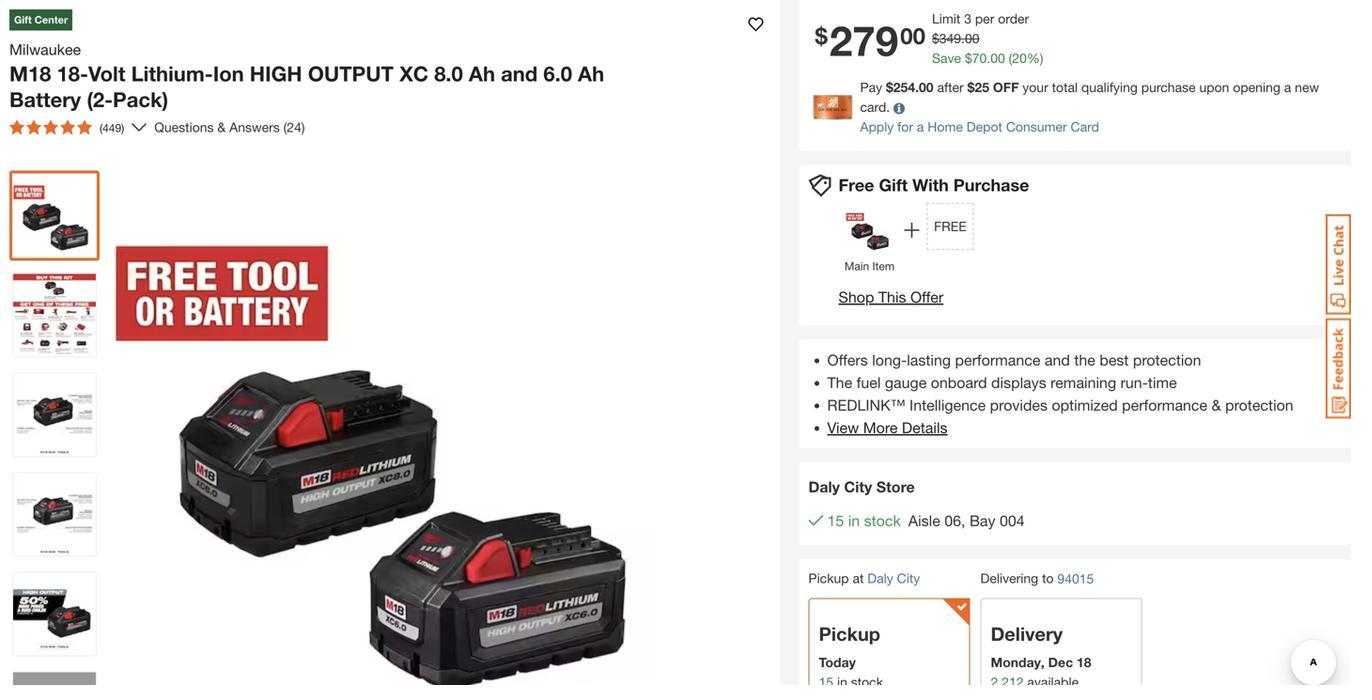 Task type: describe. For each thing, give the bounding box(es) containing it.
1 vertical spatial protection
[[1226, 396, 1294, 414]]

15
[[828, 512, 845, 530]]

monday,
[[991, 655, 1045, 670]]

(
[[1009, 50, 1013, 66]]

milwaukee power tool batteries 48 11 1868 66.5 image
[[13, 673, 96, 685]]

$ left 279
[[816, 22, 828, 49]]

8.0
[[435, 61, 463, 86]]

free
[[839, 175, 875, 195]]

main item
[[845, 260, 895, 273]]

time
[[1149, 374, 1178, 392]]

remaining
[[1051, 374, 1117, 392]]

15 in stock
[[828, 512, 901, 530]]

order
[[999, 11, 1030, 26]]

(449) button
[[2, 112, 132, 142]]

1 horizontal spatial 00
[[966, 31, 980, 46]]

info image
[[894, 103, 905, 114]]

milwaukee
[[9, 40, 81, 58]]

(449)
[[100, 121, 124, 134]]

for
[[898, 119, 914, 135]]

free gift with purchase
[[839, 175, 1030, 195]]

pack)
[[113, 87, 168, 112]]

today
[[819, 655, 856, 670]]

offers long-lasting performance and the best protection the fuel gauge onboard displays remaining run-time redlink™ intelligence provides optimized performance & protection view more details
[[828, 351, 1294, 437]]

view
[[828, 419, 860, 437]]

m18
[[9, 61, 51, 86]]

and inside milwaukee m18 18-volt lithium-ion high output xc 8.0 ah and 6.0 ah battery (2-pack)
[[501, 61, 538, 86]]

254.00
[[894, 80, 934, 95]]

stock
[[865, 512, 901, 530]]

004
[[1000, 512, 1025, 530]]

milwaukee link
[[9, 38, 89, 61]]

$ down limit
[[933, 31, 940, 46]]

20
[[1013, 50, 1028, 66]]

ion
[[213, 61, 244, 86]]

xc
[[400, 61, 429, 86]]

daly city button
[[868, 571, 921, 586]]

18-
[[57, 61, 88, 86]]

25
[[975, 80, 990, 95]]

$ right save in the top of the page
[[966, 50, 973, 66]]

offer
[[911, 288, 944, 306]]

0 vertical spatial city
[[845, 478, 873, 496]]

a inside your total qualifying purchase upon opening a new card.
[[1285, 80, 1292, 95]]

displays
[[992, 374, 1047, 392]]

0 horizontal spatial 00
[[901, 22, 926, 49]]

this
[[879, 288, 907, 306]]

1 vertical spatial daly
[[868, 571, 894, 586]]

off
[[994, 80, 1020, 95]]

details
[[902, 419, 948, 437]]

delivering
[[981, 571, 1039, 586]]

0 vertical spatial daly
[[809, 478, 841, 496]]

main
[[845, 260, 870, 273]]

5 stars image
[[9, 120, 92, 135]]

purchase
[[1142, 80, 1197, 95]]

apply
[[861, 119, 894, 135]]

at
[[853, 571, 864, 586]]

after
[[938, 80, 964, 95]]

the
[[1075, 351, 1096, 369]]

provides
[[991, 396, 1048, 414]]

$ 279 00 limit 3 per order $ 349 . 00 save $ 70 . 00 ( 20 %)
[[816, 11, 1044, 66]]

milwaukee power tool batteries 48 11 1868 64.0 image
[[13, 174, 96, 257]]

gauge
[[886, 374, 927, 392]]

opening
[[1234, 80, 1281, 95]]

live chat image
[[1327, 214, 1352, 315]]

store
[[877, 478, 915, 496]]

apply for a home depot consumer card link
[[861, 119, 1100, 135]]

1 ah from the left
[[469, 61, 495, 86]]

home
[[928, 119, 964, 135]]

apply now image
[[814, 95, 861, 120]]

milwaukee power tool batteries 48 11 1868 e1.1 image
[[13, 274, 96, 357]]

limit
[[933, 11, 961, 26]]

0 horizontal spatial a
[[918, 119, 925, 135]]

monday, dec 18
[[991, 655, 1092, 670]]

0 horizontal spatial &
[[218, 119, 226, 135]]

70
[[973, 50, 987, 66]]

0 vertical spatial performance
[[956, 351, 1041, 369]]

milwaukee power tool batteries 48 11 1868 40.2 image
[[13, 374, 96, 456]]

06,
[[945, 512, 966, 530]]

279
[[830, 16, 899, 65]]

consumer
[[1007, 119, 1068, 135]]

shop
[[839, 288, 875, 306]]

long-
[[873, 351, 908, 369]]

optimized
[[1053, 396, 1119, 414]]

18
[[1077, 655, 1092, 670]]

purchase
[[954, 175, 1030, 195]]



Task type: vqa. For each thing, say whether or not it's contained in the screenshot.
RUN-
yes



Task type: locate. For each thing, give the bounding box(es) containing it.
1 vertical spatial city
[[898, 571, 921, 586]]

milwaukee m18 18-volt lithium-ion high output xc 8.0 ah and 6.0 ah battery (2-pack)
[[9, 40, 605, 112]]

total
[[1053, 80, 1079, 95]]

pay $ 254.00 after $ 25 off
[[861, 80, 1020, 95]]

. left (
[[987, 50, 991, 66]]

94015 link
[[1058, 569, 1095, 589]]

(24)
[[284, 119, 305, 135]]

94015
[[1058, 571, 1095, 587]]

1 vertical spatial a
[[918, 119, 925, 135]]

per
[[976, 11, 995, 26]]

the
[[828, 374, 853, 392]]

and inside offers long-lasting performance and the best protection the fuel gauge onboard displays remaining run-time redlink™ intelligence provides optimized performance & protection view more details
[[1045, 351, 1071, 369]]

6.0
[[544, 61, 573, 86]]

delivery
[[991, 623, 1064, 645]]

0 vertical spatial .
[[962, 31, 966, 46]]

with
[[913, 175, 949, 195]]

apply for a home depot consumer card
[[861, 119, 1100, 135]]

save
[[933, 50, 962, 66]]

and left the
[[1045, 351, 1071, 369]]

performance
[[956, 351, 1041, 369], [1123, 396, 1208, 414]]

gift right free
[[880, 175, 908, 195]]

pickup at daly city
[[809, 571, 921, 586]]

ah
[[469, 61, 495, 86], [578, 61, 605, 86]]

gift
[[14, 14, 32, 26], [880, 175, 908, 195]]

battery
[[9, 87, 81, 112]]

questions
[[154, 119, 214, 135]]

output
[[308, 61, 394, 86]]

0 vertical spatial protection
[[1134, 351, 1202, 369]]

in
[[849, 512, 860, 530]]

00 down 3
[[966, 31, 980, 46]]

1 vertical spatial gift
[[880, 175, 908, 195]]

your total qualifying purchase upon opening a new card.
[[861, 80, 1320, 115]]

00 left limit
[[901, 22, 926, 49]]

high
[[250, 61, 302, 86]]

view more details link
[[828, 419, 948, 437]]

2 ah from the left
[[578, 61, 605, 86]]

$
[[816, 22, 828, 49], [933, 31, 940, 46], [966, 50, 973, 66], [887, 80, 894, 95], [968, 80, 975, 95]]

&
[[218, 119, 226, 135], [1212, 396, 1222, 414]]

daly city store
[[809, 478, 915, 496]]

1 horizontal spatial .
[[987, 50, 991, 66]]

free
[[935, 219, 967, 234]]

1 horizontal spatial gift
[[880, 175, 908, 195]]

lasting
[[908, 351, 952, 369]]

00
[[901, 22, 926, 49], [966, 31, 980, 46], [991, 50, 1006, 66]]

$ right after
[[968, 80, 975, 95]]

feedback link image
[[1327, 318, 1352, 419]]

city right at
[[898, 571, 921, 586]]

and left 6.0
[[501, 61, 538, 86]]

performance up displays
[[956, 351, 1041, 369]]

milwaukee power tool batteries 48 11 1868 1d.4 image
[[13, 573, 96, 656]]

00 left (
[[991, 50, 1006, 66]]

1 horizontal spatial &
[[1212, 396, 1222, 414]]

1 vertical spatial performance
[[1123, 396, 1208, 414]]

aisle
[[909, 512, 941, 530]]

1 horizontal spatial city
[[898, 571, 921, 586]]

2 horizontal spatial 00
[[991, 50, 1006, 66]]

questions & answers (24)
[[154, 119, 305, 135]]

%)
[[1028, 50, 1044, 66]]

qualifying
[[1082, 80, 1138, 95]]

pickup left at
[[809, 571, 850, 586]]

0 vertical spatial a
[[1285, 80, 1292, 95]]

protection
[[1134, 351, 1202, 369], [1226, 396, 1294, 414]]

1 vertical spatial .
[[987, 50, 991, 66]]

0 horizontal spatial daly
[[809, 478, 841, 496]]

run-
[[1121, 374, 1149, 392]]

your
[[1023, 80, 1049, 95]]

pickup for pickup at daly city
[[809, 571, 850, 586]]

delivering to 94015
[[981, 571, 1095, 587]]

volt
[[88, 61, 125, 86]]

new
[[1296, 80, 1320, 95]]

redlink™
[[828, 396, 906, 414]]

0 vertical spatial pickup
[[809, 571, 850, 586]]

pickup for pickup
[[819, 623, 881, 645]]

& inside offers long-lasting performance and the best protection the fuel gauge onboard displays remaining run-time redlink™ intelligence provides optimized performance & protection view more details
[[1212, 396, 1222, 414]]

pickup up today
[[819, 623, 881, 645]]

aisle 06, bay 004
[[909, 512, 1025, 530]]

1 horizontal spatial and
[[1045, 351, 1071, 369]]

lithium-
[[131, 61, 213, 86]]

center
[[35, 14, 68, 26]]

best
[[1100, 351, 1130, 369]]

a left new
[[1285, 80, 1292, 95]]

city
[[845, 478, 873, 496], [898, 571, 921, 586]]

1 vertical spatial &
[[1212, 396, 1222, 414]]

daly up 15
[[809, 478, 841, 496]]

0 horizontal spatial ah
[[469, 61, 495, 86]]

pay
[[861, 80, 883, 95]]

card.
[[861, 99, 890, 115]]

offers
[[828, 351, 869, 369]]

$ right pay
[[887, 80, 894, 95]]

gift center
[[14, 14, 68, 26]]

protection left feedback link image
[[1226, 396, 1294, 414]]

. down 3
[[962, 31, 966, 46]]

3
[[965, 11, 972, 26]]

daly right at
[[868, 571, 894, 586]]

349
[[940, 31, 962, 46]]

0 horizontal spatial protection
[[1134, 351, 1202, 369]]

1 horizontal spatial performance
[[1123, 396, 1208, 414]]

protection up time
[[1134, 351, 1202, 369]]

0 horizontal spatial .
[[962, 31, 966, 46]]

1 vertical spatial and
[[1045, 351, 1071, 369]]

1 horizontal spatial ah
[[578, 61, 605, 86]]

city up in
[[845, 478, 873, 496]]

0 horizontal spatial and
[[501, 61, 538, 86]]

to
[[1043, 571, 1054, 586]]

(449) link
[[2, 112, 147, 142]]

ah right 8.0
[[469, 61, 495, 86]]

fuel
[[857, 374, 881, 392]]

1 horizontal spatial a
[[1285, 80, 1292, 95]]

more
[[864, 419, 898, 437]]

0 horizontal spatial performance
[[956, 351, 1041, 369]]

upon
[[1200, 80, 1230, 95]]

performance down time
[[1123, 396, 1208, 414]]

shop this offer
[[839, 288, 944, 306]]

0 vertical spatial gift
[[14, 14, 32, 26]]

1 horizontal spatial protection
[[1226, 396, 1294, 414]]

a right for
[[918, 119, 925, 135]]

onboard
[[931, 374, 988, 392]]

promotion image image
[[847, 207, 894, 254]]

card
[[1071, 119, 1100, 135]]

answers
[[230, 119, 280, 135]]

depot
[[967, 119, 1003, 135]]

0 horizontal spatial gift
[[14, 14, 32, 26]]

milwaukee power tool batteries 48 11 1868 a0.3 image
[[13, 473, 96, 556]]

ah right 6.0
[[578, 61, 605, 86]]

intelligence
[[910, 396, 986, 414]]

gift left center
[[14, 14, 32, 26]]

dec
[[1049, 655, 1074, 670]]

1 vertical spatial pickup
[[819, 623, 881, 645]]

0 vertical spatial and
[[501, 61, 538, 86]]

0 horizontal spatial city
[[845, 478, 873, 496]]

1 horizontal spatial daly
[[868, 571, 894, 586]]

0 vertical spatial &
[[218, 119, 226, 135]]



